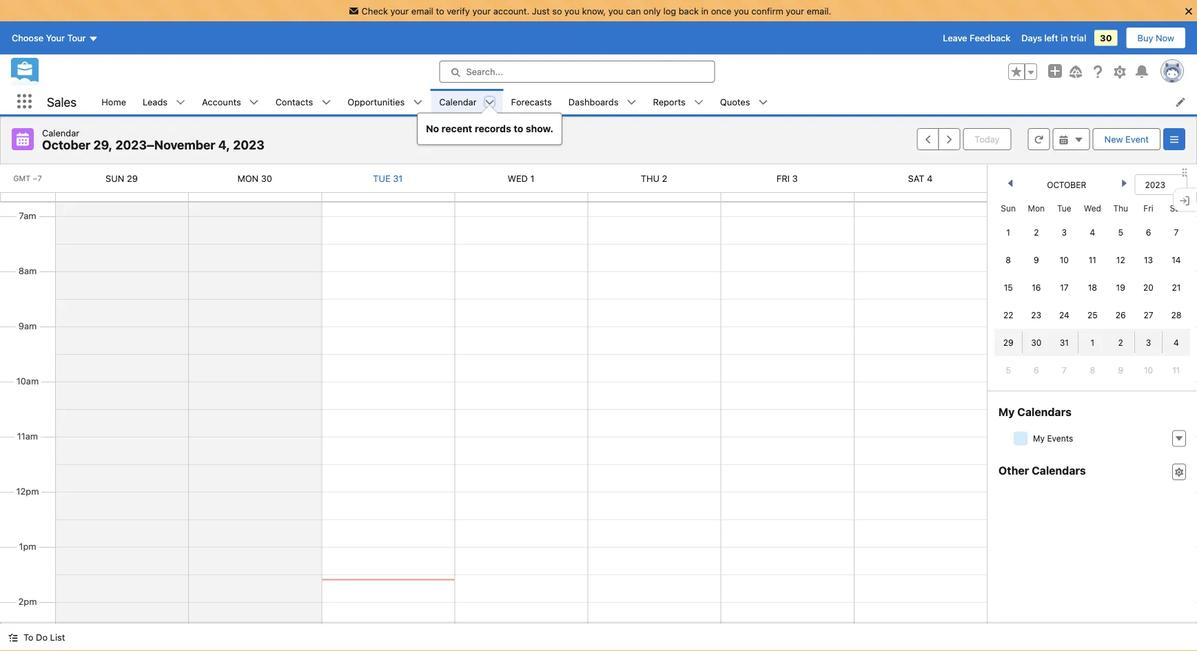 Task type: describe. For each thing, give the bounding box(es) containing it.
1pm
[[19, 542, 36, 552]]

16
[[1033, 283, 1042, 292]]

new event button
[[1094, 128, 1161, 150]]

reports
[[653, 97, 686, 107]]

2 vertical spatial 2
[[1119, 338, 1124, 348]]

show.
[[526, 123, 554, 135]]

2 horizontal spatial 30
[[1101, 33, 1113, 43]]

reports link
[[645, 89, 694, 114]]

1 vertical spatial 6
[[1034, 366, 1040, 375]]

thu for thu 2
[[641, 173, 660, 184]]

1 vertical spatial 5
[[1007, 366, 1012, 375]]

text default image inside dashboards list item
[[627, 98, 637, 107]]

wed for wed
[[1085, 203, 1102, 213]]

0 horizontal spatial 7
[[1063, 366, 1067, 375]]

2 horizontal spatial text default image
[[1075, 135, 1085, 145]]

opportunities link
[[340, 89, 413, 114]]

0 vertical spatial 9
[[1034, 255, 1040, 265]]

home
[[102, 97, 126, 107]]

text default image inside accounts list item
[[249, 98, 259, 107]]

buy now
[[1138, 33, 1175, 43]]

my for my calendars
[[999, 406, 1016, 419]]

0 horizontal spatial group
[[918, 128, 961, 150]]

1 horizontal spatial 10
[[1145, 366, 1154, 375]]

new
[[1105, 134, 1124, 144]]

my calendars
[[999, 406, 1072, 419]]

to
[[23, 633, 33, 643]]

quotes
[[721, 97, 751, 107]]

can
[[626, 6, 641, 16]]

29,
[[93, 138, 113, 152]]

check your email to verify your account. just so you know, you can only log back in once you confirm your email.
[[362, 6, 832, 16]]

leads list item
[[135, 89, 194, 114]]

1 vertical spatial 29
[[1004, 338, 1014, 348]]

trial
[[1071, 33, 1087, 43]]

quotes link
[[712, 89, 759, 114]]

only
[[644, 6, 661, 16]]

2 vertical spatial 4
[[1175, 338, 1180, 348]]

1 horizontal spatial group
[[1009, 64, 1038, 80]]

text default image inside reports list item
[[694, 98, 704, 107]]

dashboards list item
[[561, 89, 645, 114]]

event
[[1126, 134, 1150, 144]]

1 you from the left
[[565, 6, 580, 16]]

accounts link
[[194, 89, 249, 114]]

days
[[1022, 33, 1043, 43]]

fri 3
[[777, 173, 798, 184]]

tue for tue 31
[[373, 173, 391, 184]]

tue 31
[[373, 173, 403, 184]]

1 vertical spatial 8
[[1091, 366, 1096, 375]]

1 vertical spatial october
[[1048, 180, 1087, 190]]

1 your from the left
[[391, 6, 409, 16]]

today
[[975, 134, 1000, 144]]

1 vertical spatial 2
[[1035, 228, 1040, 237]]

records
[[475, 123, 512, 135]]

calendars for my calendars
[[1018, 406, 1072, 419]]

1 vertical spatial in
[[1061, 33, 1069, 43]]

text default image for leads
[[176, 98, 186, 107]]

26
[[1116, 310, 1127, 320]]

no recent records to show.
[[426, 123, 554, 135]]

just
[[532, 6, 550, 16]]

email.
[[807, 6, 832, 16]]

0 vertical spatial 11
[[1090, 255, 1097, 265]]

0 vertical spatial 10
[[1061, 255, 1070, 265]]

28
[[1172, 310, 1182, 320]]

contacts link
[[267, 89, 322, 114]]

buy now button
[[1127, 27, 1187, 49]]

sun 29
[[106, 173, 138, 184]]

0 horizontal spatial 4
[[928, 173, 933, 184]]

leads
[[143, 97, 168, 107]]

0 vertical spatial 8
[[1006, 255, 1012, 265]]

21
[[1173, 283, 1182, 292]]

0 vertical spatial 7
[[1175, 228, 1180, 237]]

1 horizontal spatial 11
[[1173, 366, 1181, 375]]

0 horizontal spatial 1
[[531, 173, 535, 184]]

thu 2 button
[[641, 173, 668, 184]]

search... button
[[440, 61, 716, 83]]

1 vertical spatial 3
[[1063, 228, 1068, 237]]

calendar for calendar
[[440, 97, 477, 107]]

tour
[[67, 33, 86, 43]]

wed 1 button
[[508, 173, 535, 184]]

1 horizontal spatial 1
[[1007, 228, 1011, 237]]

leads link
[[135, 89, 176, 114]]

fri 3 button
[[777, 173, 798, 184]]

15
[[1005, 283, 1014, 292]]

2023–november
[[115, 138, 216, 152]]

home link
[[93, 89, 135, 114]]

fri for fri 3
[[777, 173, 790, 184]]

choose
[[12, 33, 44, 43]]

sat 4
[[909, 173, 933, 184]]

dashboards
[[569, 97, 619, 107]]

text default image inside no recent records to show. list item
[[485, 98, 495, 107]]

text default image for quotes
[[759, 98, 769, 107]]

gmt
[[13, 174, 31, 183]]

mon for mon 30
[[238, 173, 259, 184]]

0 vertical spatial 2
[[663, 173, 668, 184]]

sat for sat 4
[[909, 173, 925, 184]]

10am
[[16, 376, 39, 387]]

feedback
[[970, 33, 1011, 43]]

1 horizontal spatial 5
[[1119, 228, 1124, 237]]

8am
[[18, 266, 37, 276]]

12
[[1117, 255, 1126, 265]]

now
[[1157, 33, 1175, 43]]

12pm
[[16, 487, 39, 497]]

mon 30 button
[[238, 173, 272, 184]]

2 your from the left
[[473, 6, 491, 16]]

other calendars
[[999, 464, 1087, 477]]

−7
[[33, 174, 42, 183]]

forecasts link
[[503, 89, 561, 114]]

1 vertical spatial 4
[[1091, 228, 1096, 237]]

0 horizontal spatial 29
[[127, 173, 138, 184]]

leave
[[944, 33, 968, 43]]

back
[[679, 6, 699, 16]]

to for show.
[[514, 123, 524, 135]]

11am
[[17, 431, 38, 442]]

2 horizontal spatial 1
[[1091, 338, 1095, 348]]

calendar october 29, 2023–november 4, 2023
[[42, 128, 265, 152]]

buy
[[1138, 33, 1154, 43]]

text default image inside "opportunities" list item
[[413, 98, 423, 107]]

accounts list item
[[194, 89, 267, 114]]

leave feedback link
[[944, 33, 1011, 43]]

sat for sat
[[1171, 203, 1184, 213]]

opportunities list item
[[340, 89, 431, 114]]

hide items image
[[1015, 432, 1028, 446]]

no
[[426, 123, 439, 135]]

gmt −7
[[13, 174, 42, 183]]

2 vertical spatial 30
[[1032, 338, 1042, 348]]

calendars for other calendars
[[1033, 464, 1087, 477]]

once
[[712, 6, 732, 16]]



Task type: vqa. For each thing, say whether or not it's contained in the screenshot.
25
yes



Task type: locate. For each thing, give the bounding box(es) containing it.
thu up 12
[[1114, 203, 1129, 213]]

1 horizontal spatial your
[[473, 6, 491, 16]]

9am
[[18, 321, 37, 331]]

10
[[1061, 255, 1070, 265], [1145, 366, 1154, 375]]

0 horizontal spatial fri
[[777, 173, 790, 184]]

calendar inside the calendar october 29, 2023–november 4, 2023
[[42, 128, 80, 138]]

in right back
[[702, 6, 709, 16]]

calendar link
[[431, 89, 485, 114]]

2023
[[233, 138, 265, 152]]

0 horizontal spatial in
[[702, 6, 709, 16]]

7 up 14
[[1175, 228, 1180, 237]]

0 vertical spatial 1
[[531, 173, 535, 184]]

tue for tue
[[1058, 203, 1072, 213]]

text default image inside to do list button
[[8, 634, 18, 643]]

your right verify
[[473, 6, 491, 16]]

events
[[1048, 434, 1074, 444]]

today button
[[964, 128, 1012, 150]]

calendar for calendar october 29, 2023–november 4, 2023
[[42, 128, 80, 138]]

wed inside grid
[[1085, 203, 1102, 213]]

text default image
[[176, 98, 186, 107], [759, 98, 769, 107], [1075, 135, 1085, 145]]

7am
[[19, 211, 36, 221]]

0 horizontal spatial mon
[[238, 173, 259, 184]]

1 down show.
[[531, 173, 535, 184]]

22
[[1004, 310, 1014, 320]]

0 horizontal spatial 9
[[1034, 255, 1040, 265]]

1 horizontal spatial 7
[[1175, 228, 1180, 237]]

0 vertical spatial fri
[[777, 173, 790, 184]]

2 down the no recent records to show. 'list'
[[663, 173, 668, 184]]

no recent records to show. list
[[93, 89, 1198, 145]]

sun for sun
[[1002, 203, 1017, 213]]

1 vertical spatial 11
[[1173, 366, 1181, 375]]

10 up 17
[[1061, 255, 1070, 265]]

forecasts
[[511, 97, 552, 107]]

text default image inside contacts list item
[[322, 98, 331, 107]]

mon for mon
[[1029, 203, 1046, 213]]

1 horizontal spatial sun
[[1002, 203, 1017, 213]]

0 horizontal spatial your
[[391, 6, 409, 16]]

1 vertical spatial 31
[[1061, 338, 1070, 348]]

text default image right quotes
[[759, 98, 769, 107]]

1 horizontal spatial 2
[[1035, 228, 1040, 237]]

27
[[1145, 310, 1154, 320]]

in
[[702, 6, 709, 16], [1061, 33, 1069, 43]]

calendar up recent
[[440, 97, 477, 107]]

8 down 25
[[1091, 366, 1096, 375]]

text default image inside leads list item
[[176, 98, 186, 107]]

1 horizontal spatial 3
[[1063, 228, 1068, 237]]

0 horizontal spatial calendar
[[42, 128, 80, 138]]

log
[[664, 6, 677, 16]]

wed for wed 1
[[508, 173, 528, 184]]

5 up 12
[[1119, 228, 1124, 237]]

confirm
[[752, 6, 784, 16]]

7
[[1175, 228, 1180, 237], [1063, 366, 1067, 375]]

8 up 15
[[1006, 255, 1012, 265]]

1 horizontal spatial thu
[[1114, 203, 1129, 213]]

0 horizontal spatial wed
[[508, 173, 528, 184]]

0 horizontal spatial text default image
[[176, 98, 186, 107]]

2 horizontal spatial 3
[[1147, 338, 1152, 348]]

1 vertical spatial mon
[[1029, 203, 1046, 213]]

0 horizontal spatial 10
[[1061, 255, 1070, 265]]

to right email
[[436, 6, 445, 16]]

0 horizontal spatial 3
[[793, 173, 798, 184]]

1 horizontal spatial 8
[[1091, 366, 1096, 375]]

to inside list item
[[514, 123, 524, 135]]

do
[[36, 633, 48, 643]]

to
[[436, 6, 445, 16], [514, 123, 524, 135]]

2pm
[[18, 597, 37, 607]]

my right hide items image
[[1034, 434, 1046, 444]]

2 horizontal spatial 4
[[1175, 338, 1180, 348]]

1 horizontal spatial 31
[[1061, 338, 1070, 348]]

calendars
[[1018, 406, 1072, 419], [1033, 464, 1087, 477]]

calendar inside calendar link
[[440, 97, 477, 107]]

2
[[663, 173, 668, 184], [1035, 228, 1040, 237], [1119, 338, 1124, 348]]

10 down 27
[[1145, 366, 1154, 375]]

my up hide items image
[[999, 406, 1016, 419]]

0 vertical spatial group
[[1009, 64, 1038, 80]]

1 horizontal spatial to
[[514, 123, 524, 135]]

0 horizontal spatial 2
[[663, 173, 668, 184]]

0 horizontal spatial sun
[[106, 173, 124, 184]]

0 vertical spatial mon
[[238, 173, 259, 184]]

my
[[999, 406, 1016, 419], [1034, 434, 1046, 444]]

october inside the calendar october 29, 2023–november 4, 2023
[[42, 138, 91, 152]]

sat
[[909, 173, 925, 184], [1171, 203, 1184, 213]]

text default image left new
[[1075, 135, 1085, 145]]

0 vertical spatial in
[[702, 6, 709, 16]]

2 vertical spatial 1
[[1091, 338, 1095, 348]]

account.
[[494, 6, 530, 16]]

30 right trial
[[1101, 33, 1113, 43]]

1 vertical spatial wed
[[1085, 203, 1102, 213]]

0 vertical spatial sat
[[909, 173, 925, 184]]

23
[[1032, 310, 1042, 320]]

email
[[412, 6, 434, 16]]

2 down 26
[[1119, 338, 1124, 348]]

grid containing sun
[[995, 198, 1191, 384]]

wed 1
[[508, 173, 535, 184]]

know,
[[582, 6, 606, 16]]

1
[[531, 173, 535, 184], [1007, 228, 1011, 237], [1091, 338, 1095, 348]]

1 horizontal spatial mon
[[1029, 203, 1046, 213]]

5
[[1119, 228, 1124, 237], [1007, 366, 1012, 375]]

3 you from the left
[[734, 6, 750, 16]]

thu 2
[[641, 173, 668, 184]]

0 horizontal spatial 6
[[1034, 366, 1040, 375]]

your
[[391, 6, 409, 16], [473, 6, 491, 16], [786, 6, 805, 16]]

2 horizontal spatial you
[[734, 6, 750, 16]]

11 down 28
[[1173, 366, 1181, 375]]

29 down the calendar october 29, 2023–november 4, 2023
[[127, 173, 138, 184]]

4
[[928, 173, 933, 184], [1091, 228, 1096, 237], [1175, 338, 1180, 348]]

days left in trial
[[1022, 33, 1087, 43]]

tue
[[373, 173, 391, 184], [1058, 203, 1072, 213]]

sun 29 button
[[106, 173, 138, 184]]

1 horizontal spatial in
[[1061, 33, 1069, 43]]

2 vertical spatial 3
[[1147, 338, 1152, 348]]

quotes list item
[[712, 89, 777, 114]]

sales
[[47, 94, 77, 109]]

to do list button
[[0, 624, 73, 652]]

recent
[[442, 123, 473, 135]]

0 vertical spatial calendar
[[440, 97, 477, 107]]

mon
[[238, 173, 259, 184], [1029, 203, 1046, 213]]

1 horizontal spatial wed
[[1085, 203, 1102, 213]]

list
[[50, 633, 65, 643]]

2 horizontal spatial 2
[[1119, 338, 1124, 348]]

1 up 15
[[1007, 228, 1011, 237]]

19
[[1117, 283, 1126, 292]]

calendars up my events
[[1018, 406, 1072, 419]]

dashboards link
[[561, 89, 627, 114]]

0 horizontal spatial october
[[42, 138, 91, 152]]

31
[[393, 173, 403, 184], [1061, 338, 1070, 348]]

no recent records to show. list item
[[417, 89, 563, 145]]

0 horizontal spatial you
[[565, 6, 580, 16]]

0 vertical spatial to
[[436, 6, 445, 16]]

to for verify
[[436, 6, 445, 16]]

1 down 25
[[1091, 338, 1095, 348]]

0 vertical spatial 4
[[928, 173, 933, 184]]

0 vertical spatial 30
[[1101, 33, 1113, 43]]

fri for fri
[[1144, 203, 1154, 213]]

1 vertical spatial 30
[[261, 173, 272, 184]]

0 vertical spatial thu
[[641, 173, 660, 184]]

your left email
[[391, 6, 409, 16]]

thu down the no recent records to show. 'list'
[[641, 173, 660, 184]]

left
[[1045, 33, 1059, 43]]

0 horizontal spatial 11
[[1090, 255, 1097, 265]]

9 up the '16'
[[1034, 255, 1040, 265]]

choose your tour
[[12, 33, 86, 43]]

1 vertical spatial fri
[[1144, 203, 1154, 213]]

group up the sat 4 button in the right of the page
[[918, 128, 961, 150]]

search...
[[467, 67, 503, 77]]

thu
[[641, 173, 660, 184], [1114, 203, 1129, 213]]

you right so
[[565, 6, 580, 16]]

0 vertical spatial 31
[[393, 173, 403, 184]]

no recent records to show. link
[[418, 116, 562, 142]]

new event
[[1105, 134, 1150, 144]]

1 horizontal spatial fri
[[1144, 203, 1154, 213]]

4,
[[218, 138, 230, 152]]

sat 4 button
[[909, 173, 933, 184]]

calendar
[[440, 97, 477, 107], [42, 128, 80, 138]]

check
[[362, 6, 388, 16]]

mon inside grid
[[1029, 203, 1046, 213]]

1 vertical spatial my
[[1034, 434, 1046, 444]]

to do list
[[23, 633, 65, 643]]

1 vertical spatial 9
[[1119, 366, 1124, 375]]

29 down 22
[[1004, 338, 1014, 348]]

25
[[1088, 310, 1098, 320]]

30 down 23
[[1032, 338, 1042, 348]]

wed
[[508, 173, 528, 184], [1085, 203, 1102, 213]]

1 horizontal spatial 9
[[1119, 366, 1124, 375]]

1 vertical spatial to
[[514, 123, 524, 135]]

1 horizontal spatial text default image
[[759, 98, 769, 107]]

2 horizontal spatial your
[[786, 6, 805, 16]]

6 up my calendars
[[1034, 366, 1040, 375]]

0 vertical spatial 6
[[1147, 228, 1152, 237]]

1 vertical spatial calendars
[[1033, 464, 1087, 477]]

1 horizontal spatial calendar
[[440, 97, 477, 107]]

0 vertical spatial 3
[[793, 173, 798, 184]]

0 vertical spatial 29
[[127, 173, 138, 184]]

0 vertical spatial calendars
[[1018, 406, 1072, 419]]

verify
[[447, 6, 470, 16]]

opportunities
[[348, 97, 405, 107]]

text default image
[[249, 98, 259, 107], [322, 98, 331, 107], [413, 98, 423, 107], [485, 98, 495, 107], [627, 98, 637, 107], [694, 98, 704, 107], [1060, 135, 1069, 145], [1175, 434, 1185, 444], [1175, 468, 1185, 478], [8, 634, 18, 643]]

3
[[793, 173, 798, 184], [1063, 228, 1068, 237], [1147, 338, 1152, 348]]

text default image right leads on the left of the page
[[176, 98, 186, 107]]

1 horizontal spatial 4
[[1091, 228, 1096, 237]]

mon 30
[[238, 173, 272, 184]]

2 you from the left
[[609, 6, 624, 16]]

1 horizontal spatial october
[[1048, 180, 1087, 190]]

sun for sun 29
[[106, 173, 124, 184]]

0 vertical spatial october
[[42, 138, 91, 152]]

0 vertical spatial sun
[[106, 173, 124, 184]]

you right the once
[[734, 6, 750, 16]]

sat inside grid
[[1171, 203, 1184, 213]]

thu for thu
[[1114, 203, 1129, 213]]

calendars down events on the bottom right of page
[[1033, 464, 1087, 477]]

30 down 2023
[[261, 173, 272, 184]]

0 horizontal spatial thu
[[641, 173, 660, 184]]

9 down 26
[[1119, 366, 1124, 375]]

group down 'days'
[[1009, 64, 1038, 80]]

30
[[1101, 33, 1113, 43], [261, 173, 272, 184], [1032, 338, 1042, 348]]

1 horizontal spatial 30
[[1032, 338, 1042, 348]]

2 up the '16'
[[1035, 228, 1040, 237]]

3 your from the left
[[786, 6, 805, 16]]

your left 'email.'
[[786, 6, 805, 16]]

0 horizontal spatial 31
[[393, 173, 403, 184]]

1 vertical spatial 10
[[1145, 366, 1154, 375]]

grid
[[995, 198, 1191, 384]]

so
[[553, 6, 562, 16]]

to left show.
[[514, 123, 524, 135]]

group
[[1009, 64, 1038, 80], [918, 128, 961, 150]]

my for my events
[[1034, 434, 1046, 444]]

1 horizontal spatial my
[[1034, 434, 1046, 444]]

1 horizontal spatial you
[[609, 6, 624, 16]]

contacts list item
[[267, 89, 340, 114]]

6 up 13
[[1147, 228, 1152, 237]]

9
[[1034, 255, 1040, 265], [1119, 366, 1124, 375]]

1 horizontal spatial 29
[[1004, 338, 1014, 348]]

11 up 18
[[1090, 255, 1097, 265]]

17
[[1061, 283, 1069, 292]]

other
[[999, 464, 1030, 477]]

my events
[[1034, 434, 1074, 444]]

calendar down sales
[[42, 128, 80, 138]]

you left can
[[609, 6, 624, 16]]

0 horizontal spatial 30
[[261, 173, 272, 184]]

in right left
[[1061, 33, 1069, 43]]

your
[[46, 33, 65, 43]]

5 up my calendars
[[1007, 366, 1012, 375]]

you
[[565, 6, 580, 16], [609, 6, 624, 16], [734, 6, 750, 16]]

sun
[[106, 173, 124, 184], [1002, 203, 1017, 213]]

24
[[1060, 310, 1070, 320]]

7 up my calendars
[[1063, 366, 1067, 375]]

text default image inside "quotes" list item
[[759, 98, 769, 107]]

1 vertical spatial 1
[[1007, 228, 1011, 237]]

reports list item
[[645, 89, 712, 114]]

1 vertical spatial sun
[[1002, 203, 1017, 213]]

1 horizontal spatial tue
[[1058, 203, 1072, 213]]



